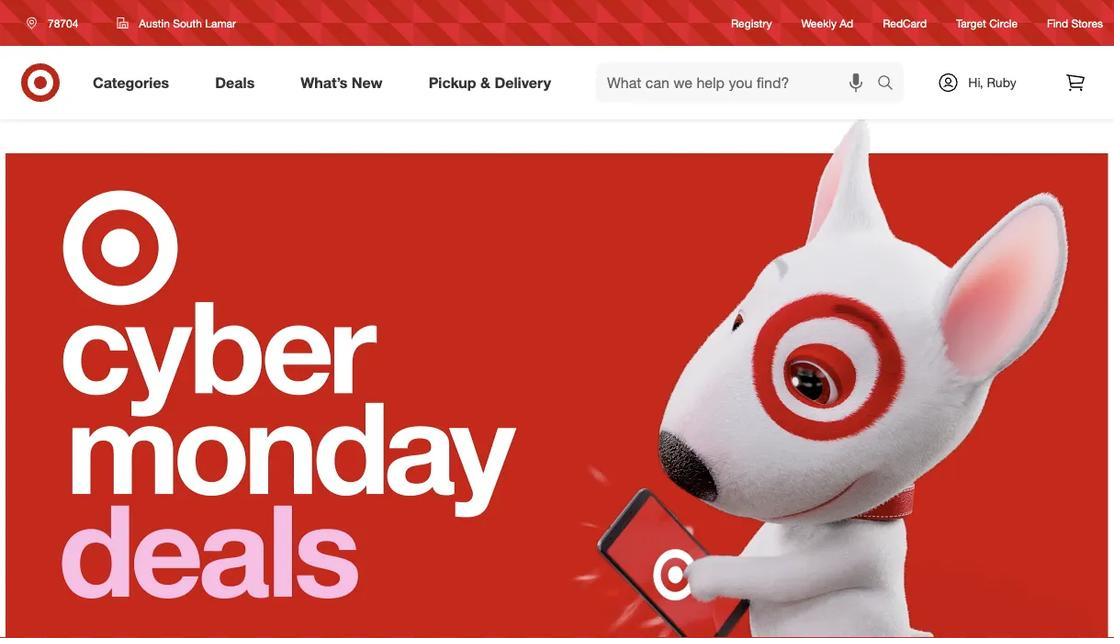 Task type: locate. For each thing, give the bounding box(es) containing it.
deals link
[[200, 62, 278, 103]]

78704
[[48, 16, 78, 30]]

weekly ad
[[802, 16, 854, 30]]

weekly
[[802, 16, 837, 30]]

target
[[957, 16, 987, 30]]

redcard
[[883, 16, 927, 30]]

find
[[1048, 16, 1069, 30]]

hi, ruby
[[969, 74, 1017, 91]]

what's new link
[[285, 62, 406, 103]]

search
[[869, 75, 913, 93]]

pickup & delivery
[[429, 74, 551, 91]]

weekly ad link
[[802, 15, 854, 31]]

redcard link
[[883, 15, 927, 31]]

registry link
[[732, 15, 772, 31]]

ad
[[840, 16, 854, 30]]

austin
[[139, 16, 170, 30]]

what's
[[301, 74, 348, 91]]

lamar
[[205, 16, 236, 30]]

ruby
[[987, 74, 1017, 91]]

find stores link
[[1048, 15, 1104, 31]]

search button
[[869, 62, 913, 107]]

stores
[[1072, 16, 1104, 30]]

hi,
[[969, 74, 984, 91]]



Task type: describe. For each thing, give the bounding box(es) containing it.
deals
[[215, 74, 255, 91]]

pickup & delivery link
[[413, 62, 574, 103]]

target circle link
[[957, 15, 1018, 31]]

categories
[[93, 74, 169, 91]]

&
[[481, 74, 491, 91]]

delivery
[[495, 74, 551, 91]]

circle
[[990, 16, 1018, 30]]

what's new
[[301, 74, 383, 91]]

78704 button
[[15, 6, 98, 40]]

pickup
[[429, 74, 476, 91]]

registry
[[732, 16, 772, 30]]

austin south lamar button
[[105, 6, 248, 40]]

south
[[173, 16, 202, 30]]

austin south lamar
[[139, 16, 236, 30]]

new
[[352, 74, 383, 91]]

find stores
[[1048, 16, 1104, 30]]

categories link
[[77, 62, 192, 103]]

target circle
[[957, 16, 1018, 30]]

target cyber monday deals, last day to save! image
[[6, 119, 1109, 639]]

What can we help you find? suggestions appear below search field
[[596, 62, 882, 103]]



Task type: vqa. For each thing, say whether or not it's contained in the screenshot.
What's New link
yes



